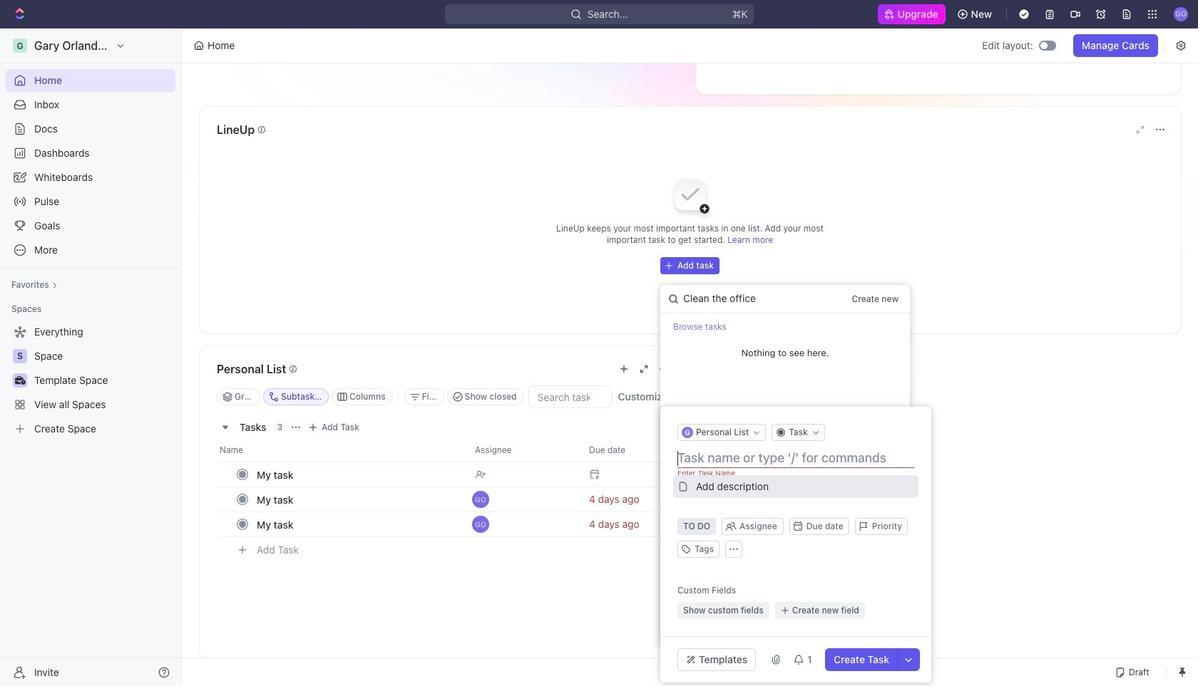 Task type: describe. For each thing, give the bounding box(es) containing it.
sidebar navigation
[[0, 29, 182, 687]]

tree inside sidebar navigation
[[6, 321, 175, 441]]

Search for task (or subtask) name, ID, or URL text field
[[661, 285, 846, 313]]



Task type: locate. For each thing, give the bounding box(es) containing it.
Search tasks... text field
[[529, 387, 611, 408]]

tree
[[6, 321, 175, 441]]

Task name or type '/' for commands text field
[[678, 450, 917, 467]]



Task type: vqa. For each thing, say whether or not it's contained in the screenshot.
Tree inside the Sidebar navigation
yes



